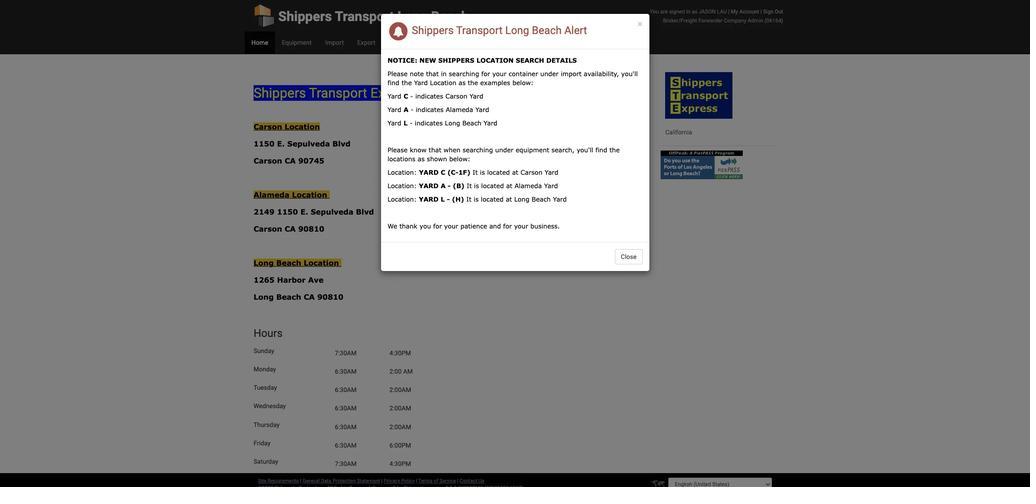 Task type: vqa. For each thing, say whether or not it's contained in the screenshot.
THE CARSON
yes



Task type: locate. For each thing, give the bounding box(es) containing it.
please for please know that when searching under equipment search, you'll find the locations as shown below:
[[388, 146, 408, 154]]

1 horizontal spatial under
[[540, 70, 559, 78]]

located up location: yard l - (h) it is located at long beach yard
[[481, 182, 504, 190]]

in for searching
[[441, 70, 447, 78]]

0 horizontal spatial blvd
[[333, 140, 351, 148]]

carson up 1150 e. sepulveda blvd
[[254, 123, 282, 131]]

wednesday
[[254, 403, 286, 410]]

carson down 1150 e. sepulveda blvd
[[254, 157, 282, 165]]

as down shippers
[[459, 79, 466, 87]]

90810
[[298, 225, 324, 234], [317, 293, 343, 302]]

my
[[731, 9, 738, 15]]

searching inside please know that when searching under equipment search, you'll find the locations as shown below:
[[463, 146, 493, 154]]

shippers transport long beach link
[[254, 0, 469, 31]]

sepulveda up 90745
[[287, 140, 330, 148]]

l down express
[[404, 119, 408, 127]]

6:30am
[[335, 368, 357, 376], [335, 387, 357, 394], [335, 406, 357, 413], [335, 424, 357, 431], [335, 443, 357, 450]]

1 horizontal spatial as
[[459, 79, 466, 87]]

0 vertical spatial below:
[[512, 79, 534, 87]]

sunday
[[254, 348, 274, 355]]

shippers for shippers transport long beach
[[278, 9, 332, 24]]

× button
[[638, 19, 643, 30]]

1 vertical spatial e.
[[300, 208, 308, 216]]

alameda up 2149
[[254, 191, 289, 199]]

carson
[[445, 92, 467, 100], [254, 123, 282, 131], [254, 157, 282, 165], [521, 169, 542, 176], [254, 225, 282, 234]]

2 horizontal spatial the
[[610, 146, 620, 154]]

it right (b)
[[467, 182, 472, 190]]

it right (h) in the top left of the page
[[466, 196, 471, 203]]

0 vertical spatial l
[[404, 119, 408, 127]]

your left business.
[[514, 223, 528, 230]]

searching for under
[[463, 146, 493, 154]]

a
[[404, 106, 408, 114], [441, 182, 446, 190]]

sepulveda
[[287, 140, 330, 148], [311, 208, 353, 216]]

transport for shippers transport express
[[309, 85, 367, 101]]

it right 1f)
[[473, 169, 478, 176]]

2 vertical spatial it
[[466, 196, 471, 203]]

saturday
[[254, 459, 280, 466]]

when
[[444, 146, 460, 154]]

3 yard from the top
[[419, 196, 439, 203]]

0 horizontal spatial 1150
[[254, 140, 275, 148]]

1 horizontal spatial alameda
[[446, 106, 473, 114]]

is down location: yard a - (b) it is located at alameda yard
[[474, 196, 479, 203]]

1 horizontal spatial find
[[596, 146, 607, 154]]

yard l - indicates long beach yard
[[388, 119, 497, 127]]

1 horizontal spatial c
[[441, 169, 445, 176]]

shippers transport long beach image
[[665, 72, 733, 119]]

2:00am for thursday
[[390, 424, 411, 431]]

please down "notice:"
[[388, 70, 408, 78]]

4:30pm up 2:00 am
[[390, 350, 411, 357]]

the
[[402, 79, 412, 87], [468, 79, 478, 87], [610, 146, 620, 154]]

1 horizontal spatial you'll
[[621, 70, 638, 78]]

we thank you for your patience and for your business.
[[388, 223, 560, 230]]

1 vertical spatial under
[[495, 146, 513, 154]]

that down the new in the top left of the page
[[426, 70, 439, 78]]

privacy policy link
[[384, 479, 415, 485]]

yard inside please note that in searching for your container under import availability, you'll find the yard location as the examples below:
[[414, 79, 428, 87]]

2 horizontal spatial alameda
[[515, 182, 542, 190]]

find right search,
[[596, 146, 607, 154]]

2 7:30am from the top
[[335, 461, 357, 468]]

close button
[[615, 250, 643, 265]]

long beach ca 90810
[[254, 293, 343, 302]]

2 please from the top
[[388, 146, 408, 154]]

availability,
[[584, 70, 619, 78]]

1 vertical spatial it
[[467, 182, 472, 190]]

please up locations
[[388, 146, 408, 154]]

0 vertical spatial location:
[[388, 169, 417, 176]]

ca for 90810
[[285, 225, 296, 234]]

2 4:30pm from the top
[[390, 461, 411, 468]]

is up location: yard l - (h) it is located at long beach yard
[[474, 182, 479, 190]]

0 horizontal spatial a
[[404, 106, 408, 114]]

1 vertical spatial 1150
[[277, 208, 298, 216]]

friday
[[254, 440, 271, 447]]

in down shippers
[[441, 70, 447, 78]]

below: down container
[[512, 79, 534, 87]]

6:30am for monday
[[335, 368, 357, 376]]

1 yard from the top
[[419, 169, 439, 176]]

in right signed
[[686, 9, 690, 15]]

2 6:30am from the top
[[335, 387, 357, 394]]

location up yard c - indicates carson yard in the left top of the page
[[430, 79, 456, 87]]

0 vertical spatial searching
[[449, 70, 479, 78]]

under inside please note that in searching for your container under import availability, you'll find the yard location as the examples below:
[[540, 70, 559, 78]]

a down express
[[404, 106, 408, 114]]

0 vertical spatial 7:30am
[[335, 350, 357, 357]]

1 vertical spatial below:
[[449, 155, 470, 163]]

indicates down yard c - indicates carson yard in the left top of the page
[[416, 106, 444, 114]]

2 vertical spatial location:
[[388, 196, 417, 203]]

1 vertical spatial you'll
[[577, 146, 593, 154]]

c left (c-
[[441, 169, 445, 176]]

90810 down 'ave'
[[317, 293, 343, 302]]

- down express
[[411, 106, 414, 114]]

beach up 1265 harbor ave
[[276, 259, 301, 268]]

location
[[430, 79, 456, 87], [285, 123, 320, 131], [292, 191, 327, 199], [304, 259, 339, 268]]

under
[[540, 70, 559, 78], [495, 146, 513, 154]]

blvd
[[333, 140, 351, 148], [356, 208, 374, 216]]

6:30am for wednesday
[[335, 406, 357, 413]]

my account link
[[731, 9, 759, 15]]

california
[[665, 129, 692, 136]]

please inside please know that when searching under equipment search, you'll find the locations as shown below:
[[388, 146, 408, 154]]

location: yard c (c-1f) it is located at carson yard
[[388, 169, 558, 176]]

carson down 2149
[[254, 225, 282, 234]]

in inside the you are signed in as jason lau | my account | sign out broker/freight forwarder company admin (06164)
[[686, 9, 690, 15]]

1 vertical spatial at
[[506, 182, 512, 190]]

1 vertical spatial searching
[[463, 146, 493, 154]]

2:00am for tuesday
[[390, 387, 411, 394]]

0 horizontal spatial as
[[418, 155, 425, 163]]

your left patience
[[444, 223, 458, 230]]

is
[[586, 69, 591, 76], [480, 169, 485, 176], [474, 182, 479, 190], [474, 196, 479, 203]]

1150
[[254, 140, 275, 148], [277, 208, 298, 216]]

1f)
[[458, 169, 470, 176]]

1 vertical spatial a
[[441, 182, 446, 190]]

- for a
[[411, 106, 414, 114]]

1 vertical spatial 4:30pm
[[390, 461, 411, 468]]

0 horizontal spatial under
[[495, 146, 513, 154]]

0 vertical spatial at
[[512, 169, 518, 176]]

0 vertical spatial that
[[426, 70, 439, 78]]

searching inside please note that in searching for your container under import availability, you'll find the yard location as the examples below:
[[449, 70, 479, 78]]

- down 'note'
[[410, 92, 413, 100]]

alameda up yard l - indicates long beach yard
[[446, 106, 473, 114]]

0 vertical spatial located
[[487, 169, 510, 176]]

90810 down 2149 1150 e. sepulveda blvd
[[298, 225, 324, 234]]

that inside please note that in searching for your container under import availability, you'll find the yard location as the examples below:
[[426, 70, 439, 78]]

searching up location: yard c (c-1f) it is located at carson yard
[[463, 146, 493, 154]]

ca down 2149 1150 e. sepulveda blvd
[[285, 225, 296, 234]]

1 horizontal spatial below:
[[512, 79, 534, 87]]

1 vertical spatial location:
[[388, 182, 417, 190]]

6:30am for thursday
[[335, 424, 357, 431]]

for
[[481, 70, 490, 78], [433, 223, 442, 230], [503, 223, 512, 230]]

1 vertical spatial ca
[[285, 225, 296, 234]]

sign out link
[[763, 9, 783, 15]]

ca down 'ave'
[[304, 293, 315, 302]]

know
[[410, 146, 426, 154]]

1 2:00am from the top
[[390, 387, 411, 394]]

1 vertical spatial 7:30am
[[335, 461, 357, 468]]

is right today
[[586, 69, 591, 76]]

1 vertical spatial 90810
[[317, 293, 343, 302]]

0 vertical spatial as
[[692, 9, 697, 15]]

location:
[[388, 169, 417, 176], [388, 182, 417, 190], [388, 196, 417, 203]]

in
[[686, 9, 690, 15], [441, 70, 447, 78]]

beach down yard a - indicates alameda yard at the left top
[[462, 119, 481, 127]]

carson up yard a - indicates alameda yard at the left top
[[445, 92, 467, 100]]

c up yard a - indicates alameda yard at the left top
[[404, 92, 408, 100]]

located for long
[[481, 196, 504, 203]]

5 6:30am from the top
[[335, 443, 357, 450]]

under left equipment
[[495, 146, 513, 154]]

lau
[[717, 9, 727, 15]]

1150 up carson ca 90810
[[277, 208, 298, 216]]

0 horizontal spatial below:
[[449, 155, 470, 163]]

0 vertical spatial c
[[404, 92, 408, 100]]

1 6:30am from the top
[[335, 368, 357, 376]]

for inside please note that in searching for your container under import availability, you'll find the yard location as the examples below:
[[481, 70, 490, 78]]

indicates up yard a - indicates alameda yard at the left top
[[415, 92, 443, 100]]

2 vertical spatial yard
[[419, 196, 439, 203]]

| left sign
[[761, 9, 762, 15]]

harbor
[[277, 276, 306, 285]]

1 please from the top
[[388, 70, 408, 78]]

is for it is located at carson yard
[[480, 169, 485, 176]]

searching down shippers
[[449, 70, 479, 78]]

1 vertical spatial please
[[388, 146, 408, 154]]

yard
[[414, 79, 428, 87], [388, 92, 401, 100], [470, 92, 483, 100], [388, 106, 401, 114], [475, 106, 489, 114], [388, 119, 401, 127], [484, 119, 497, 127], [545, 169, 558, 176], [544, 182, 558, 190], [553, 196, 567, 203]]

you'll
[[621, 70, 638, 78], [577, 146, 593, 154]]

2 vertical spatial at
[[506, 196, 512, 203]]

in inside please note that in searching for your container under import availability, you'll find the yard location as the examples below:
[[441, 70, 447, 78]]

beach down 1265 harbor ave
[[276, 293, 301, 302]]

located
[[487, 169, 510, 176], [481, 182, 504, 190], [481, 196, 504, 203]]

ca
[[285, 157, 296, 165], [285, 225, 296, 234], [304, 293, 315, 302]]

yard for yard l - (h)
[[419, 196, 439, 203]]

2 vertical spatial as
[[418, 155, 425, 163]]

0 horizontal spatial e.
[[277, 140, 285, 148]]

e. down alameda location
[[300, 208, 308, 216]]

0 vertical spatial find
[[388, 79, 399, 87]]

carson for carson ca 90810
[[254, 225, 282, 234]]

1 vertical spatial find
[[596, 146, 607, 154]]

your up 'examples'
[[492, 70, 506, 78]]

examples
[[480, 79, 510, 87]]

1 vertical spatial l
[[441, 196, 445, 203]]

0 vertical spatial under
[[540, 70, 559, 78]]

indicates
[[415, 92, 443, 100], [416, 106, 444, 114], [415, 119, 443, 127]]

2149
[[254, 208, 275, 216]]

3 2:00am from the top
[[390, 424, 411, 431]]

for right and
[[503, 223, 512, 230]]

it
[[473, 169, 478, 176], [467, 182, 472, 190], [466, 196, 471, 203]]

below: inside please note that in searching for your container under import availability, you'll find the yard location as the examples below:
[[512, 79, 534, 87]]

searching
[[449, 70, 479, 78], [463, 146, 493, 154]]

0 vertical spatial in
[[686, 9, 690, 15]]

0 vertical spatial 1150
[[254, 140, 275, 148]]

import
[[561, 70, 582, 78]]

1 vertical spatial 2:00am
[[390, 406, 411, 413]]

0 horizontal spatial in
[[441, 70, 447, 78]]

indicates for carson
[[415, 92, 443, 100]]

1 vertical spatial indicates
[[416, 106, 444, 114]]

2 horizontal spatial your
[[514, 223, 528, 230]]

terms
[[418, 479, 432, 485]]

2 vertical spatial 2:00am
[[390, 424, 411, 431]]

please
[[388, 70, 408, 78], [388, 146, 408, 154]]

1150 down carson location
[[254, 140, 275, 148]]

1 vertical spatial in
[[441, 70, 447, 78]]

0 vertical spatial yard
[[419, 169, 439, 176]]

0 horizontal spatial for
[[433, 223, 442, 230]]

3 location: from the top
[[388, 196, 417, 203]]

as down know
[[418, 155, 425, 163]]

1 horizontal spatial your
[[492, 70, 506, 78]]

search
[[516, 57, 544, 64]]

0 vertical spatial e.
[[277, 140, 285, 148]]

ca down 1150 e. sepulveda blvd
[[285, 157, 296, 165]]

ca for 90745
[[285, 157, 296, 165]]

for up 'examples'
[[481, 70, 490, 78]]

0 vertical spatial 4:30pm
[[390, 350, 411, 357]]

long inside the shippers transport long beach link
[[398, 9, 428, 24]]

yard
[[419, 169, 439, 176], [419, 182, 439, 190], [419, 196, 439, 203]]

0 vertical spatial ca
[[285, 157, 296, 165]]

yard for yard a - (b)
[[419, 182, 439, 190]]

in for as
[[686, 9, 690, 15]]

below: down 'when'
[[449, 155, 470, 163]]

0 vertical spatial a
[[404, 106, 408, 114]]

please note that in searching for your container under import availability, you'll find the yard location as the examples below:
[[388, 70, 638, 87]]

broker/freight
[[663, 18, 697, 24]]

1 horizontal spatial 1150
[[277, 208, 298, 216]]

located down please know that when searching under equipment search, you'll find the locations as shown below:
[[487, 169, 510, 176]]

please inside please note that in searching for your container under import availability, you'll find the yard location as the examples below:
[[388, 70, 408, 78]]

2 location: from the top
[[388, 182, 417, 190]]

(b)
[[453, 182, 465, 190]]

statement
[[357, 479, 380, 485]]

1 vertical spatial located
[[481, 182, 504, 190]]

location up 2149 1150 e. sepulveda blvd
[[292, 191, 327, 199]]

located for carson
[[487, 169, 510, 176]]

of
[[434, 479, 438, 485]]

1 vertical spatial yard
[[419, 182, 439, 190]]

beach left alert
[[532, 24, 562, 37]]

carson down equipment
[[521, 169, 542, 176]]

that inside please know that when searching under equipment search, you'll find the locations as shown below:
[[429, 146, 441, 154]]

located down location: yard a - (b) it is located at alameda yard
[[481, 196, 504, 203]]

1 7:30am from the top
[[335, 350, 357, 357]]

4:30pm for sunday
[[390, 350, 411, 357]]

- for c
[[410, 92, 413, 100]]

e. down carson location
[[277, 140, 285, 148]]

under inside please know that when searching under equipment search, you'll find the locations as shown below:
[[495, 146, 513, 154]]

0 horizontal spatial find
[[388, 79, 399, 87]]

0 horizontal spatial you'll
[[577, 146, 593, 154]]

×
[[638, 19, 643, 30]]

location up 1150 e. sepulveda blvd
[[285, 123, 320, 131]]

at for carson
[[512, 169, 518, 176]]

sepulveda down alameda location
[[311, 208, 353, 216]]

forwarder
[[698, 18, 723, 24]]

0 vertical spatial indicates
[[415, 92, 443, 100]]

0 vertical spatial 2:00am
[[390, 387, 411, 394]]

0 vertical spatial 90810
[[298, 225, 324, 234]]

under down details
[[540, 70, 559, 78]]

you'll right availability, on the right
[[621, 70, 638, 78]]

90745
[[298, 157, 324, 165]]

1150 e. sepulveda blvd
[[254, 140, 351, 148]]

2:00am for wednesday
[[390, 406, 411, 413]]

indicates for long
[[415, 119, 443, 127]]

you'll right search,
[[577, 146, 593, 154]]

0 horizontal spatial l
[[404, 119, 408, 127]]

1 vertical spatial alameda
[[515, 182, 542, 190]]

contact us link
[[460, 479, 484, 485]]

1 4:30pm from the top
[[390, 350, 411, 357]]

- up know
[[410, 119, 413, 127]]

2 2:00am from the top
[[390, 406, 411, 413]]

0 vertical spatial sepulveda
[[287, 140, 330, 148]]

for right you
[[433, 223, 442, 230]]

location inside please note that in searching for your container under import availability, you'll find the yard location as the examples below:
[[430, 79, 456, 87]]

0 vertical spatial alameda
[[446, 106, 473, 114]]

that
[[426, 70, 439, 78], [429, 146, 441, 154]]

alameda down equipment
[[515, 182, 542, 190]]

6:30am for friday
[[335, 443, 357, 450]]

thursday
[[254, 422, 280, 429]]

1 horizontal spatial e.
[[300, 208, 308, 216]]

| left privacy
[[381, 479, 383, 485]]

2 vertical spatial alameda
[[254, 191, 289, 199]]

4:30pm up privacy policy link
[[390, 461, 411, 468]]

0 vertical spatial it
[[473, 169, 478, 176]]

as left jason
[[692, 9, 697, 15]]

site
[[258, 479, 267, 485]]

2 vertical spatial ca
[[304, 293, 315, 302]]

0 vertical spatial please
[[388, 70, 408, 78]]

privacy
[[384, 479, 400, 485]]

l
[[404, 119, 408, 127], [441, 196, 445, 203]]

find down "notice:"
[[388, 79, 399, 87]]

protection
[[333, 479, 356, 485]]

2 vertical spatial located
[[481, 196, 504, 203]]

please know that when searching under equipment search, you'll find the locations as shown below:
[[388, 146, 620, 163]]

is up location: yard a - (b) it is located at alameda yard
[[480, 169, 485, 176]]

3 6:30am from the top
[[335, 406, 357, 413]]

1 horizontal spatial blvd
[[356, 208, 374, 216]]

location: for location: yard l - (h) it is located at long beach yard
[[388, 196, 417, 203]]

october
[[612, 69, 634, 76]]

l left (h) in the top left of the page
[[441, 196, 445, 203]]

2 horizontal spatial as
[[692, 9, 697, 15]]

that up "shown"
[[429, 146, 441, 154]]

2 vertical spatial indicates
[[415, 119, 443, 127]]

1 location: from the top
[[388, 169, 417, 176]]

4 6:30am from the top
[[335, 424, 357, 431]]

a left (b)
[[441, 182, 446, 190]]

2 yard from the top
[[419, 182, 439, 190]]

1 horizontal spatial for
[[481, 70, 490, 78]]

indicates down yard a - indicates alameda yard at the left top
[[415, 119, 443, 127]]

0 vertical spatial you'll
[[621, 70, 638, 78]]



Task type: describe. For each thing, give the bounding box(es) containing it.
friday,
[[592, 69, 610, 76]]

yard for yard c (c-1f)
[[419, 169, 439, 176]]

4:30pm for saturday
[[390, 461, 411, 468]]

as inside please note that in searching for your container under import availability, you'll find the yard location as the examples below:
[[459, 79, 466, 87]]

(h)
[[452, 196, 464, 203]]

thank
[[399, 223, 417, 230]]

1 horizontal spatial a
[[441, 182, 446, 190]]

1 vertical spatial sepulveda
[[311, 208, 353, 216]]

note
[[410, 70, 424, 78]]

2 horizontal spatial for
[[503, 223, 512, 230]]

beach up shippers
[[431, 9, 469, 24]]

location up 'ave'
[[304, 259, 339, 268]]

transport for shippers transport long beach alert
[[456, 24, 503, 37]]

requirements
[[268, 479, 299, 485]]

we
[[388, 223, 397, 230]]

hours
[[254, 327, 288, 340]]

general
[[303, 479, 320, 485]]

1 vertical spatial blvd
[[356, 208, 374, 216]]

carson ca 90810
[[254, 225, 324, 234]]

searching for for
[[449, 70, 479, 78]]

find inside please know that when searching under equipment search, you'll find the locations as shown below:
[[596, 146, 607, 154]]

6:00pm
[[390, 443, 411, 450]]

0 horizontal spatial alameda
[[254, 191, 289, 199]]

shippers transport long beach alert
[[409, 24, 587, 37]]

company
[[724, 18, 746, 24]]

search,
[[551, 146, 575, 154]]

it for it is located at long beach yard
[[466, 196, 471, 203]]

yard c - indicates carson yard
[[388, 92, 483, 100]]

at for long
[[506, 196, 512, 203]]

7:30am for sunday
[[335, 350, 357, 357]]

as inside please know that when searching under equipment search, you'll find the locations as shown below:
[[418, 155, 425, 163]]

carson ca 90745
[[254, 157, 324, 165]]

alert
[[564, 24, 587, 37]]

carson location
[[254, 123, 320, 131]]

1265
[[254, 276, 275, 285]]

jason
[[699, 9, 716, 15]]

- left (h) in the top left of the page
[[447, 196, 450, 203]]

data
[[321, 479, 331, 485]]

2:00
[[390, 368, 402, 376]]

1 vertical spatial c
[[441, 169, 445, 176]]

2149 1150 e. sepulveda blvd
[[254, 208, 374, 216]]

please for please note that in searching for your container under import availability, you'll find the yard location as the examples below:
[[388, 70, 408, 78]]

2:00 am
[[390, 368, 413, 376]]

location: yard l - (h) it is located at long beach yard
[[388, 196, 567, 203]]

below: inside please know that when searching under equipment search, you'll find the locations as shown below:
[[449, 155, 470, 163]]

shippers transport long beach
[[278, 9, 469, 24]]

monday
[[254, 366, 276, 373]]

that for know
[[429, 146, 441, 154]]

0 horizontal spatial the
[[402, 79, 412, 87]]

terms of service link
[[418, 479, 456, 485]]

admin
[[748, 18, 763, 24]]

the inside please know that when searching under equipment search, you'll find the locations as shown below:
[[610, 146, 620, 154]]

general data protection statement link
[[303, 479, 380, 485]]

are
[[660, 9, 668, 15]]

close
[[621, 254, 637, 261]]

(c-
[[447, 169, 458, 176]]

account
[[739, 9, 759, 15]]

that for note
[[426, 70, 439, 78]]

notice:
[[388, 57, 417, 64]]

location
[[477, 57, 514, 64]]

as inside the you are signed in as jason lau | my account | sign out broker/freight forwarder company admin (06164)
[[692, 9, 697, 15]]

location: yard a - (b) it is located at alameda yard
[[388, 182, 558, 190]]

signed
[[669, 9, 685, 15]]

long beach location
[[254, 259, 341, 268]]

shippers transport express
[[254, 85, 421, 101]]

site requirements | general data protection statement | privacy policy | terms of service | contact us
[[258, 479, 484, 485]]

27
[[635, 69, 642, 76]]

- for l
[[410, 119, 413, 127]]

| right service
[[457, 479, 458, 485]]

policy
[[401, 479, 415, 485]]

yard a - indicates alameda yard
[[388, 106, 489, 114]]

0 vertical spatial blvd
[[333, 140, 351, 148]]

sign
[[763, 9, 774, 15]]

shown
[[427, 155, 447, 163]]

1 horizontal spatial l
[[441, 196, 445, 203]]

you are signed in as jason lau | my account | sign out broker/freight forwarder company admin (06164)
[[650, 9, 783, 24]]

you
[[650, 9, 659, 15]]

am
[[403, 368, 413, 376]]

today is friday, october 27
[[567, 69, 642, 76]]

locations
[[388, 155, 415, 163]]

(06164)
[[765, 18, 783, 24]]

service
[[440, 479, 456, 485]]

carson for carson ca 90745
[[254, 157, 282, 165]]

you'll inside please know that when searching under equipment search, you'll find the locations as shown below:
[[577, 146, 593, 154]]

7:30am for saturday
[[335, 461, 357, 468]]

it for it is located at alameda yard
[[467, 182, 472, 190]]

beach up business.
[[532, 196, 551, 203]]

it for it is located at carson yard
[[473, 169, 478, 176]]

| left general
[[300, 479, 301, 485]]

shippers for shippers transport express
[[254, 85, 306, 101]]

0 horizontal spatial your
[[444, 223, 458, 230]]

site requirements link
[[258, 479, 299, 485]]

is for it is located at alameda yard
[[474, 182, 479, 190]]

carson for carson location
[[254, 123, 282, 131]]

- left (b)
[[448, 182, 451, 190]]

indicates for alameda
[[416, 106, 444, 114]]

| left my
[[728, 9, 730, 15]]

us
[[478, 479, 484, 485]]

is for it is located at long beach yard
[[474, 196, 479, 203]]

tuesday
[[254, 385, 277, 392]]

location: for location: yard a - (b) it is located at alameda yard
[[388, 182, 417, 190]]

shippers
[[438, 57, 474, 64]]

1 horizontal spatial the
[[468, 79, 478, 87]]

pierpass image
[[661, 151, 743, 180]]

shippers for shippers transport long beach alert
[[412, 24, 454, 37]]

find inside please note that in searching for your container under import availability, you'll find the yard location as the examples below:
[[388, 79, 399, 87]]

transport for shippers transport long beach
[[335, 9, 394, 24]]

at for alameda
[[506, 182, 512, 190]]

your inside please note that in searching for your container under import availability, you'll find the yard location as the examples below:
[[492, 70, 506, 78]]

located for alameda
[[481, 182, 504, 190]]

notice: new shippers location search details
[[388, 57, 577, 64]]

you'll inside please note that in searching for your container under import availability, you'll find the yard location as the examples below:
[[621, 70, 638, 78]]

0 horizontal spatial c
[[404, 92, 408, 100]]

details
[[546, 57, 577, 64]]

| right policy
[[416, 479, 417, 485]]

6:30am for tuesday
[[335, 387, 357, 394]]

express
[[370, 85, 418, 101]]

alameda location
[[254, 191, 330, 199]]

container
[[509, 70, 538, 78]]

today
[[567, 69, 584, 76]]

equipment
[[516, 146, 549, 154]]

location: for location: yard c (c-1f) it is located at carson yard
[[388, 169, 417, 176]]

business.
[[530, 223, 560, 230]]

1265 harbor ave
[[254, 276, 324, 285]]

and
[[489, 223, 501, 230]]



